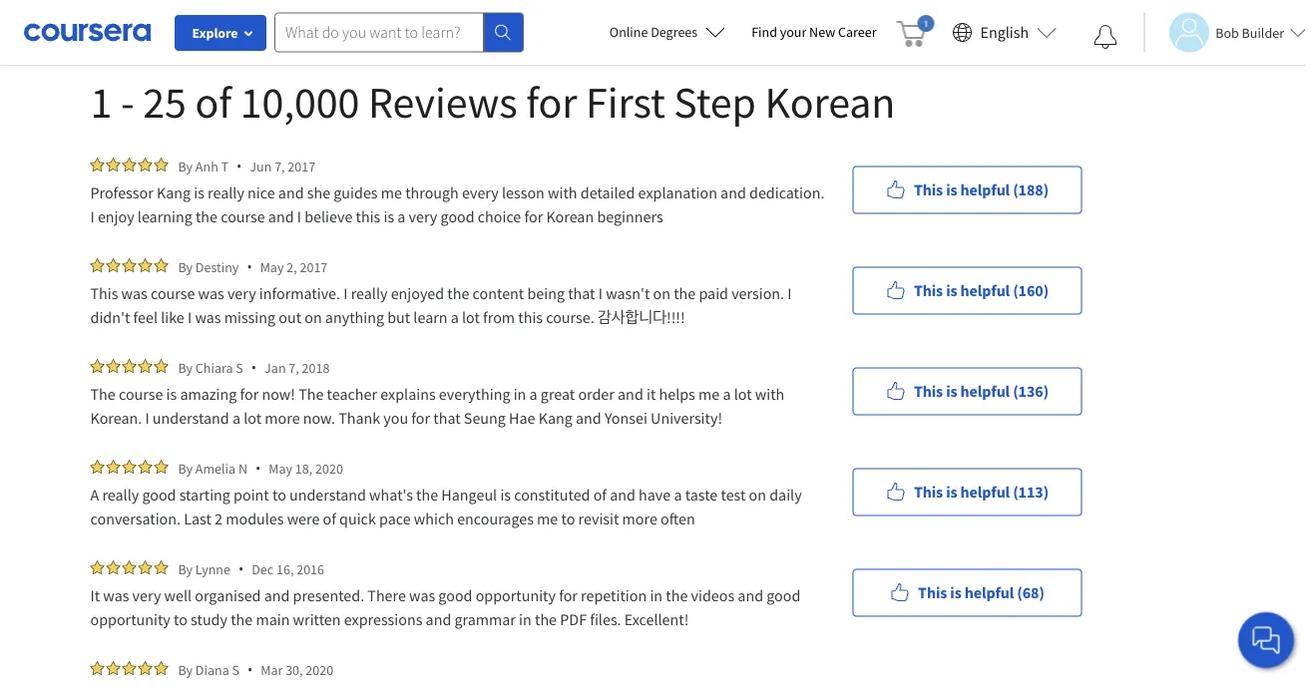 Task type: vqa. For each thing, say whether or not it's contained in the screenshot.
quick at the left bottom of page
yes



Task type: locate. For each thing, give the bounding box(es) containing it.
2 vertical spatial on
[[749, 485, 767, 505]]

helpful for (68)
[[965, 583, 1015, 603]]

order
[[578, 384, 615, 404]]

helpful left (160)
[[961, 281, 1010, 301]]

every
[[462, 183, 499, 203]]

this for this is helpful (136)
[[914, 382, 943, 402]]

very inside professor kang is really nice and she guides me through every lesson with detailed explanation and dedication. i enjoy learning the course and i believe this is a very good choice for korean beginners
[[409, 207, 438, 227]]

online degrees
[[610, 23, 698, 41]]

and left 'dedication.'
[[721, 183, 747, 203]]

lesson
[[502, 183, 545, 203]]

to right point
[[272, 485, 286, 505]]

were
[[287, 509, 320, 529]]

2 by from the top
[[178, 258, 193, 276]]

bob
[[1216, 23, 1240, 41]]

by for amazing
[[178, 359, 193, 377]]

2020 inside by diana s • mar 30, 2020
[[306, 661, 334, 679]]

is
[[947, 180, 958, 200], [194, 183, 205, 203], [384, 207, 394, 227], [947, 281, 958, 301], [947, 382, 958, 402], [166, 384, 177, 404], [947, 483, 958, 503], [501, 485, 511, 505], [951, 583, 962, 603]]

1 vertical spatial really
[[351, 284, 388, 303]]

by anh t • jun 7, 2017
[[178, 157, 316, 176]]

a
[[90, 485, 99, 505]]

and down order
[[576, 408, 602, 428]]

opportunity
[[476, 586, 556, 606], [90, 610, 171, 630]]

a inside a really good starting point to understand what's the hangeul is constituted of and have a taste test on daily conversation. last 2 modules were of quick pace which encourages me to revisit more often
[[674, 485, 682, 505]]

was right like
[[195, 307, 221, 327]]

2 vertical spatial me
[[537, 509, 558, 529]]

by inside by destiny • may 2, 2017
[[178, 258, 193, 276]]

• left jan
[[251, 358, 257, 377]]

0 horizontal spatial on
[[305, 307, 322, 327]]

a right helps
[[723, 384, 731, 404]]

a really good starting point to understand what's the hangeul is constituted of and have a taste test on daily conversation. last 2 modules were of quick pace which encourages me to revisit more often
[[90, 485, 805, 529]]

on right out
[[305, 307, 322, 327]]

enjoy
[[98, 207, 134, 227]]

kang inside the course is amazing for now! the teacher explains everything in a great order and it helps me a lot with korean. i understand a lot more now. thank you for that seung hae kang and yonsei university!
[[539, 408, 573, 428]]

1 horizontal spatial 7,
[[289, 359, 299, 377]]

0 vertical spatial may
[[260, 258, 284, 276]]

2 vertical spatial in
[[519, 610, 532, 630]]

1 vertical spatial 2017
[[300, 258, 328, 276]]

i right korean.
[[145, 408, 149, 428]]

0 horizontal spatial with
[[548, 183, 578, 203]]

s for by diana s • mar 30, 2020
[[232, 661, 240, 679]]

0 vertical spatial korean
[[765, 74, 896, 129]]

2 horizontal spatial really
[[351, 284, 388, 303]]

2020 inside by amelia n • may 18, 2020
[[315, 460, 343, 478]]

a
[[398, 207, 406, 227], [451, 307, 459, 327], [530, 384, 538, 404], [723, 384, 731, 404], [233, 408, 241, 428], [674, 485, 682, 505]]

wasn't
[[606, 284, 650, 303]]

bob builder
[[1216, 23, 1285, 41]]

7, right jun
[[275, 157, 285, 175]]

1 vertical spatial that
[[434, 408, 461, 428]]

s
[[236, 359, 243, 377], [232, 661, 240, 679]]

1 horizontal spatial kang
[[539, 408, 573, 428]]

pdf
[[560, 610, 587, 630]]

by for starting
[[178, 460, 193, 478]]

in right the grammar
[[519, 610, 532, 630]]

didn't
[[90, 307, 130, 327]]

this for this was course was very informative. i really enjoyed the content being that i wasn't on the paid version. i didn't feel like i was missing out on anything but learn a lot from this course. 감사합니다!!!!
[[90, 284, 118, 303]]

1 horizontal spatial on
[[653, 284, 671, 303]]

with right lesson
[[548, 183, 578, 203]]

opportunity up the grammar
[[476, 586, 556, 606]]

2 horizontal spatial lot
[[734, 384, 752, 404]]

1 vertical spatial on
[[305, 307, 322, 327]]

0 vertical spatial that
[[568, 284, 596, 303]]

2020 right 30,
[[306, 661, 334, 679]]

2 vertical spatial to
[[174, 610, 188, 630]]

4 by from the top
[[178, 460, 193, 478]]

by left anh
[[178, 157, 193, 175]]

everything
[[439, 384, 511, 404]]

0 horizontal spatial the
[[90, 384, 116, 404]]

a right "have"
[[674, 485, 682, 505]]

2020
[[315, 460, 343, 478], [306, 661, 334, 679]]

and left it
[[618, 384, 644, 404]]

2 horizontal spatial on
[[749, 485, 767, 505]]

1 vertical spatial with
[[755, 384, 785, 404]]

this is helpful (68)
[[919, 583, 1045, 603]]

lot down by chiara s • jan 7, 2018
[[244, 408, 262, 428]]

learning
[[138, 207, 192, 227]]

of up revisit
[[594, 485, 607, 505]]

dedication.
[[750, 183, 825, 203]]

1 horizontal spatial that
[[568, 284, 596, 303]]

lot left from
[[462, 307, 480, 327]]

0 vertical spatial course
[[221, 207, 265, 227]]

to
[[272, 485, 286, 505], [562, 509, 575, 529], [174, 610, 188, 630]]

1 horizontal spatial more
[[623, 509, 658, 529]]

with
[[548, 183, 578, 203], [755, 384, 785, 404]]

2 the from the left
[[299, 384, 324, 404]]

choice
[[478, 207, 521, 227]]

0 vertical spatial 2017
[[288, 157, 316, 175]]

kang up learning
[[157, 183, 191, 203]]

in
[[514, 384, 526, 404], [650, 586, 663, 606], [519, 610, 532, 630]]

0 horizontal spatial opportunity
[[90, 610, 171, 630]]

2 vertical spatial lot
[[244, 408, 262, 428]]

being
[[528, 284, 565, 303]]

on
[[653, 284, 671, 303], [305, 307, 322, 327], [749, 485, 767, 505]]

2 horizontal spatial to
[[562, 509, 575, 529]]

•
[[237, 157, 242, 176], [247, 258, 252, 277], [251, 358, 257, 377], [256, 459, 261, 478], [239, 560, 244, 579], [248, 661, 253, 680]]

1 horizontal spatial me
[[537, 509, 558, 529]]

this
[[356, 207, 381, 227], [518, 307, 543, 327]]

through
[[405, 183, 459, 203]]

0 vertical spatial 7,
[[275, 157, 285, 175]]

1 vertical spatial understand
[[289, 485, 366, 505]]

0 horizontal spatial this
[[356, 207, 381, 227]]

2020 for by amelia n • may 18, 2020
[[315, 460, 343, 478]]

seung
[[464, 408, 506, 428]]

find
[[752, 23, 778, 41]]

i left wasn't
[[599, 284, 603, 303]]

really inside this was course was very informative. i really enjoyed the content being that i wasn't on the paid version. i didn't feel like i was missing out on anything but learn a lot from this course. 감사합니다!!!!
[[351, 284, 388, 303]]

korean down new on the top right of the page
[[765, 74, 896, 129]]

0 vertical spatial me
[[381, 183, 402, 203]]

on up '감사합니다!!!!' on the top of page
[[653, 284, 671, 303]]

t
[[221, 157, 229, 175]]

really up anything
[[351, 284, 388, 303]]

point
[[234, 485, 269, 505]]

None search field
[[275, 12, 524, 52]]

0 vertical spatial really
[[208, 183, 244, 203]]

1 horizontal spatial of
[[323, 509, 336, 529]]

7, right jan
[[289, 359, 299, 377]]

by left amelia
[[178, 460, 193, 478]]

for down lesson
[[525, 207, 543, 227]]

by inside by chiara s • jan 7, 2018
[[178, 359, 193, 377]]

more down "have"
[[623, 509, 658, 529]]

really right a
[[102, 485, 139, 505]]

more
[[265, 408, 300, 428], [623, 509, 658, 529]]

very
[[409, 207, 438, 227], [227, 284, 256, 303], [132, 586, 161, 606]]

the inside a really good starting point to understand what's the hangeul is constituted of and have a taste test on daily conversation. last 2 modules were of quick pace which encourages me to revisit more often
[[416, 485, 438, 505]]

it
[[647, 384, 656, 404]]

0 vertical spatial of
[[195, 74, 232, 129]]

kang down great
[[539, 408, 573, 428]]

is right believe
[[384, 207, 394, 227]]

by up well
[[178, 561, 193, 579]]

0 vertical spatial s
[[236, 359, 243, 377]]

10,000
[[240, 74, 360, 129]]

me down constituted
[[537, 509, 558, 529]]

6 by from the top
[[178, 661, 193, 679]]

1 vertical spatial course
[[151, 284, 195, 303]]

this for this is helpful (160)
[[914, 281, 943, 301]]

s right diana
[[232, 661, 240, 679]]

understand inside the course is amazing for now! the teacher explains everything in a great order and it helps me a lot with korean. i understand a lot more now. thank you for that seung hae kang and yonsei university!
[[153, 408, 229, 428]]

very up the missing
[[227, 284, 256, 303]]

understand inside a really good starting point to understand what's the hangeul is constituted of and have a taste test on daily conversation. last 2 modules were of quick pace which encourages me to revisit more often
[[289, 485, 366, 505]]

by inside by anh t • jun 7, 2017
[[178, 157, 193, 175]]

• for by amelia n • may 18, 2020
[[256, 459, 261, 478]]

good inside a really good starting point to understand what's the hangeul is constituted of and have a taste test on daily conversation. last 2 modules were of quick pace which encourages me to revisit more often
[[142, 485, 176, 505]]

of right were
[[323, 509, 336, 529]]

by for was
[[178, 258, 193, 276]]

you
[[384, 408, 408, 428]]

helpful left the (136)
[[961, 382, 1010, 402]]

a down amazing at the bottom of the page
[[233, 408, 241, 428]]

1 vertical spatial very
[[227, 284, 256, 303]]

helpful
[[961, 180, 1010, 200], [961, 281, 1010, 301], [961, 382, 1010, 402], [961, 483, 1010, 503], [965, 583, 1015, 603]]

by left the chiara
[[178, 359, 193, 377]]

helpful for (113)
[[961, 483, 1010, 503]]

1 horizontal spatial this
[[518, 307, 543, 327]]

a left great
[[530, 384, 538, 404]]

conversation.
[[90, 509, 181, 529]]

lot inside this was course was very informative. i really enjoyed the content being that i wasn't on the paid version. i didn't feel like i was missing out on anything but learn a lot from this course. 감사합니다!!!!
[[462, 307, 480, 327]]

by for well
[[178, 561, 193, 579]]

to inside it was very well organised and presented. there was good opportunity for repetition in the videos and good opportunity to study the main written expressions and grammar in the pdf files. excellent!
[[174, 610, 188, 630]]

is up encourages
[[501, 485, 511, 505]]

감사합니다!!!!
[[598, 307, 685, 327]]

by inside by amelia n • may 18, 2020
[[178, 460, 193, 478]]

paid
[[699, 284, 729, 303]]

but
[[388, 307, 410, 327]]

1 horizontal spatial korean
[[765, 74, 896, 129]]

in up 'hae' on the bottom left of the page
[[514, 384, 526, 404]]

2017 up she
[[288, 157, 316, 175]]

the up now.
[[299, 384, 324, 404]]

0 horizontal spatial that
[[434, 408, 461, 428]]

2 vertical spatial very
[[132, 586, 161, 606]]

of
[[195, 74, 232, 129], [594, 485, 607, 505], [323, 509, 336, 529]]

the inside professor kang is really nice and she guides me through every lesson with detailed explanation and dedication. i enjoy learning the course and i believe this is a very good choice for korean beginners
[[196, 207, 218, 227]]

this inside this was course was very informative. i really enjoyed the content being that i wasn't on the paid version. i didn't feel like i was missing out on anything but learn a lot from this course. 감사합니다!!!!
[[90, 284, 118, 303]]

by amelia n • may 18, 2020
[[178, 459, 343, 478]]

filled star image
[[90, 158, 104, 172], [106, 158, 120, 172], [154, 158, 168, 172], [90, 259, 104, 273], [106, 259, 120, 273], [122, 259, 136, 273], [154, 259, 168, 273], [90, 359, 104, 373], [138, 359, 152, 373], [90, 460, 104, 474], [106, 460, 120, 474], [138, 460, 152, 474], [122, 561, 136, 575], [154, 561, 168, 575], [106, 662, 120, 676], [122, 662, 136, 676], [154, 662, 168, 676]]

by left diana
[[178, 661, 193, 679]]

by inside "by lynne • dec 16, 2016"
[[178, 561, 193, 579]]

good
[[441, 207, 475, 227], [142, 485, 176, 505], [439, 586, 473, 606], [767, 586, 801, 606]]

very left well
[[132, 586, 161, 606]]

career
[[839, 23, 877, 41]]

0 horizontal spatial more
[[265, 408, 300, 428]]

1 vertical spatial of
[[594, 485, 607, 505]]

1 by from the top
[[178, 157, 193, 175]]

the up which
[[416, 485, 438, 505]]

1 vertical spatial s
[[232, 661, 240, 679]]

7, for and
[[275, 157, 285, 175]]

very inside it was very well organised and presented. there was good opportunity for repetition in the videos and good opportunity to study the main written expressions and grammar in the pdf files. excellent!
[[132, 586, 161, 606]]

1 horizontal spatial the
[[299, 384, 324, 404]]

more down now!
[[265, 408, 300, 428]]

understand
[[153, 408, 229, 428], [289, 485, 366, 505]]

7, inside by anh t • jun 7, 2017
[[275, 157, 285, 175]]

helpful left (188)
[[961, 180, 1010, 200]]

0 horizontal spatial lot
[[244, 408, 262, 428]]

lynne
[[196, 561, 231, 579]]

2017 right 2, at the top left
[[300, 258, 328, 276]]

may left 2, at the top left
[[260, 258, 284, 276]]

really inside professor kang is really nice and she guides me through every lesson with detailed explanation and dedication. i enjoy learning the course and i believe this is a very good choice for korean beginners
[[208, 183, 244, 203]]

0 horizontal spatial korean
[[546, 207, 594, 227]]

your
[[780, 23, 807, 41]]

s inside by chiara s • jan 7, 2018
[[236, 359, 243, 377]]

filled star image
[[122, 158, 136, 172], [138, 158, 152, 172], [138, 259, 152, 273], [106, 359, 120, 373], [122, 359, 136, 373], [154, 359, 168, 373], [122, 460, 136, 474], [154, 460, 168, 474], [90, 561, 104, 575], [106, 561, 120, 575], [138, 561, 152, 575], [90, 662, 104, 676], [138, 662, 152, 676]]

have
[[639, 485, 671, 505]]

0 vertical spatial with
[[548, 183, 578, 203]]

i right version.
[[788, 284, 792, 303]]

2 vertical spatial course
[[119, 384, 163, 404]]

lot right helps
[[734, 384, 752, 404]]

is inside the course is amazing for now! the teacher explains everything in a great order and it helps me a lot with korean. i understand a lot more now. thank you for that seung hae kang and yonsei university!
[[166, 384, 177, 404]]

great
[[541, 384, 575, 404]]

jan
[[265, 359, 286, 377]]

1 vertical spatial more
[[623, 509, 658, 529]]

1 vertical spatial may
[[269, 460, 293, 478]]

of right 25
[[195, 74, 232, 129]]

3 by from the top
[[178, 359, 193, 377]]

2 horizontal spatial very
[[409, 207, 438, 227]]

with inside the course is amazing for now! the teacher explains everything in a great order and it helps me a lot with korean. i understand a lot more now. thank you for that seung hae kang and yonsei university!
[[755, 384, 785, 404]]

0 horizontal spatial understand
[[153, 408, 229, 428]]

me
[[381, 183, 402, 203], [699, 384, 720, 404], [537, 509, 558, 529]]

1 horizontal spatial to
[[272, 485, 286, 505]]

1 horizontal spatial opportunity
[[476, 586, 556, 606]]

learn
[[414, 307, 448, 327]]

me right helps
[[699, 384, 720, 404]]

course down nice
[[221, 207, 265, 227]]

0 horizontal spatial very
[[132, 586, 161, 606]]

mar
[[261, 661, 283, 679]]

good inside professor kang is really nice and she guides me through every lesson with detailed explanation and dedication. i enjoy learning the course and i believe this is a very good choice for korean beginners
[[441, 207, 475, 227]]

explore
[[192, 24, 238, 42]]

0 vertical spatial kang
[[157, 183, 191, 203]]

0 vertical spatial in
[[514, 384, 526, 404]]

understand up were
[[289, 485, 366, 505]]

0 vertical spatial understand
[[153, 408, 229, 428]]

this is helpful (160) button
[[853, 267, 1083, 315]]

0 vertical spatial to
[[272, 485, 286, 505]]

with right helps
[[755, 384, 785, 404]]

first
[[586, 74, 666, 129]]

i right like
[[188, 307, 192, 327]]

this down being at the left top
[[518, 307, 543, 327]]

1 vertical spatial korean
[[546, 207, 594, 227]]

that down everything
[[434, 408, 461, 428]]

chevron down image
[[1180, 0, 1198, 16]]

expressions
[[344, 610, 423, 630]]

s right the chiara
[[236, 359, 243, 377]]

starting
[[179, 485, 231, 505]]

opportunity down the 'it'
[[90, 610, 171, 630]]

grammar
[[455, 610, 516, 630]]

from
[[483, 307, 515, 327]]

0 horizontal spatial to
[[174, 610, 188, 630]]

a right "learn"
[[451, 307, 459, 327]]

is down anh
[[194, 183, 205, 203]]

is left (113)
[[947, 483, 958, 503]]

this for this is helpful (188)
[[914, 180, 943, 200]]

course inside this was course was very informative. i really enjoyed the content being that i wasn't on the paid version. i didn't feel like i was missing out on anything but learn a lot from this course. 감사합니다!!!!
[[151, 284, 195, 303]]

1 vertical spatial me
[[699, 384, 720, 404]]

shopping cart: 1 item image
[[897, 15, 935, 47]]

1 horizontal spatial lot
[[462, 307, 480, 327]]

0 vertical spatial lot
[[462, 307, 480, 327]]

coursera image
[[24, 16, 151, 48]]

• right n
[[256, 459, 261, 478]]

1 horizontal spatial really
[[208, 183, 244, 203]]

a down through
[[398, 207, 406, 227]]

helpful left (68)
[[965, 583, 1015, 603]]

0 horizontal spatial really
[[102, 485, 139, 505]]

nice
[[248, 183, 275, 203]]

this down guides
[[356, 207, 381, 227]]

for up pdf at the left of page
[[559, 586, 578, 606]]

0 horizontal spatial me
[[381, 183, 402, 203]]

course inside professor kang is really nice and she guides me through every lesson with detailed explanation and dedication. i enjoy learning the course and i believe this is a very good choice for korean beginners
[[221, 207, 265, 227]]

0 vertical spatial 2020
[[315, 460, 343, 478]]

1 horizontal spatial with
[[755, 384, 785, 404]]

2017
[[288, 157, 316, 175], [300, 258, 328, 276]]

good down every
[[441, 207, 475, 227]]

1 vertical spatial lot
[[734, 384, 752, 404]]

2 vertical spatial really
[[102, 485, 139, 505]]

the down organised
[[231, 610, 253, 630]]

this
[[914, 180, 943, 200], [914, 281, 943, 301], [90, 284, 118, 303], [914, 382, 943, 402], [914, 483, 943, 503], [919, 583, 948, 603]]

taste
[[685, 485, 718, 505]]

to down constituted
[[562, 509, 575, 529]]

7, inside by chiara s • jan 7, 2018
[[289, 359, 299, 377]]

may inside by amelia n • may 18, 2020
[[269, 460, 293, 478]]

good right videos
[[767, 586, 801, 606]]

really down the t on the left of the page
[[208, 183, 244, 203]]

this is helpful (188) button
[[853, 166, 1083, 214]]

course up korean.
[[119, 384, 163, 404]]

may left 18,
[[269, 460, 293, 478]]

explains
[[381, 384, 436, 404]]

the up korean.
[[90, 384, 116, 404]]

2 horizontal spatial me
[[699, 384, 720, 404]]

and left the grammar
[[426, 610, 452, 630]]

1 vertical spatial 7,
[[289, 359, 299, 377]]

5 by from the top
[[178, 561, 193, 579]]

• for by diana s • mar 30, 2020
[[248, 661, 253, 680]]

excellent!
[[625, 610, 689, 630]]

1 vertical spatial this
[[518, 307, 543, 327]]

me inside the course is amazing for now! the teacher explains everything in a great order and it helps me a lot with korean. i understand a lot more now. thank you for that seung hae kang and yonsei university!
[[699, 384, 720, 404]]

good up conversation.
[[142, 485, 176, 505]]

0 vertical spatial more
[[265, 408, 300, 428]]

1 horizontal spatial understand
[[289, 485, 366, 505]]

s inside by diana s • mar 30, 2020
[[232, 661, 240, 679]]

helpful left (113)
[[961, 483, 1010, 503]]

was
[[121, 284, 147, 303], [198, 284, 224, 303], [195, 307, 221, 327], [103, 586, 129, 606], [409, 586, 435, 606]]

by left destiny
[[178, 258, 193, 276]]

1 vertical spatial 2020
[[306, 661, 334, 679]]

• for by chiara s • jan 7, 2018
[[251, 358, 257, 377]]

1 horizontal spatial very
[[227, 284, 256, 303]]

may
[[260, 258, 284, 276], [269, 460, 293, 478]]

0 horizontal spatial kang
[[157, 183, 191, 203]]

0 vertical spatial very
[[409, 207, 438, 227]]

0 horizontal spatial 7,
[[275, 157, 285, 175]]

0 vertical spatial this
[[356, 207, 381, 227]]

quick
[[339, 509, 376, 529]]

• right destiny
[[247, 258, 252, 277]]

often
[[661, 509, 696, 529]]

1 vertical spatial kang
[[539, 408, 573, 428]]

2,
[[287, 258, 297, 276]]



Task type: describe. For each thing, give the bounding box(es) containing it.
0 horizontal spatial of
[[195, 74, 232, 129]]

videos
[[691, 586, 735, 606]]

dec
[[252, 561, 274, 579]]

that inside this was course was very informative. i really enjoyed the content being that i wasn't on the paid version. i didn't feel like i was missing out on anything but learn a lot from this course. 감사합니다!!!!
[[568, 284, 596, 303]]

1 - 25 of 10,000 reviews for first step korean
[[90, 74, 896, 129]]

this is helpful (188)
[[914, 180, 1049, 200]]

with inside professor kang is really nice and she guides me through every lesson with detailed explanation and dedication. i enjoy learning the course and i believe this is a very good choice for korean beginners
[[548, 183, 578, 203]]

2020 for by diana s • mar 30, 2020
[[306, 661, 334, 679]]

really inside a really good starting point to understand what's the hangeul is constituted of and have a taste test on daily conversation. last 2 modules were of quick pace which encourages me to revisit more often
[[102, 485, 139, 505]]

amelia
[[196, 460, 236, 478]]

this is helpful (160)
[[914, 281, 1049, 301]]

bob builder button
[[1144, 12, 1307, 52]]

and left she
[[278, 183, 304, 203]]

for inside professor kang is really nice and she guides me through every lesson with detailed explanation and dedication. i enjoy learning the course and i believe this is a very good choice for korean beginners
[[525, 207, 543, 227]]

english
[[981, 22, 1029, 42]]

modules
[[226, 509, 284, 529]]

this inside this was course was very informative. i really enjoyed the content being that i wasn't on the paid version. i didn't feel like i was missing out on anything but learn a lot from this course. 감사합니다!!!!
[[518, 307, 543, 327]]

last
[[184, 509, 211, 529]]

and down nice
[[268, 207, 294, 227]]

(68)
[[1018, 583, 1045, 603]]

what's
[[369, 485, 413, 505]]

show notifications image
[[1094, 25, 1118, 49]]

What do you want to learn? text field
[[275, 12, 484, 52]]

files.
[[590, 610, 621, 630]]

find your new career link
[[742, 20, 887, 45]]

by destiny • may 2, 2017
[[178, 258, 328, 277]]

i inside the course is amazing for now! the teacher explains everything in a great order and it helps me a lot with korean. i understand a lot more now. thank you for that seung hae kang and yonsei university!
[[145, 408, 149, 428]]

course.
[[546, 307, 595, 327]]

the left paid
[[674, 284, 696, 303]]

professor
[[90, 183, 153, 203]]

0 vertical spatial on
[[653, 284, 671, 303]]

now.
[[303, 408, 335, 428]]

is inside a really good starting point to understand what's the hangeul is constituted of and have a taste test on daily conversation. last 2 modules were of quick pace which encourages me to revisit more often
[[501, 485, 511, 505]]

and right videos
[[738, 586, 764, 606]]

this for this is helpful (113)
[[914, 483, 943, 503]]

reviews
[[368, 74, 518, 129]]

1 vertical spatial opportunity
[[90, 610, 171, 630]]

new
[[810, 23, 836, 41]]

thank
[[339, 408, 380, 428]]

this is helpful (136) button
[[853, 368, 1083, 416]]

step
[[674, 74, 757, 129]]

me inside professor kang is really nice and she guides me through every lesson with detailed explanation and dedication. i enjoy learning the course and i believe this is a very good choice for korean beginners
[[381, 183, 402, 203]]

this for this is helpful (68)
[[919, 583, 948, 603]]

is left (188)
[[947, 180, 958, 200]]

0 vertical spatial opportunity
[[476, 586, 556, 606]]

on inside a really good starting point to understand what's the hangeul is constituted of and have a taste test on daily conversation. last 2 modules were of quick pace which encourages me to revisit more often
[[749, 485, 767, 505]]

me inside a really good starting point to understand what's the hangeul is constituted of and have a taste test on daily conversation. last 2 modules were of quick pace which encourages me to revisit more often
[[537, 509, 558, 529]]

content
[[473, 284, 524, 303]]

1 the from the left
[[90, 384, 116, 404]]

out
[[279, 307, 302, 327]]

is left the (136)
[[947, 382, 958, 402]]

amazing
[[180, 384, 237, 404]]

that inside the course is amazing for now! the teacher explains everything in a great order and it helps me a lot with korean. i understand a lot more now. thank you for that seung hae kang and yonsei university!
[[434, 408, 461, 428]]

was up the feel
[[121, 284, 147, 303]]

helpful for (188)
[[961, 180, 1010, 200]]

it
[[90, 586, 100, 606]]

this is helpful (113) button
[[853, 469, 1083, 517]]

feel
[[133, 307, 158, 327]]

guides
[[334, 183, 378, 203]]

and inside a really good starting point to understand what's the hangeul is constituted of and have a taste test on daily conversation. last 2 modules were of quick pace which encourages me to revisit more often
[[610, 485, 636, 505]]

written
[[293, 610, 341, 630]]

constituted
[[514, 485, 590, 505]]

teacher
[[327, 384, 377, 404]]

1
[[90, 74, 112, 129]]

presented.
[[293, 586, 364, 606]]

which
[[414, 509, 454, 529]]

1 vertical spatial to
[[562, 509, 575, 529]]

diana
[[196, 661, 229, 679]]

2
[[215, 509, 223, 529]]

i up anything
[[344, 284, 348, 303]]

1 vertical spatial in
[[650, 586, 663, 606]]

university!
[[651, 408, 723, 428]]

-
[[121, 74, 134, 129]]

professor kang is really nice and she guides me through every lesson with detailed explanation and dedication. i enjoy learning the course and i believe this is a very good choice for korean beginners
[[90, 183, 828, 227]]

is left (68)
[[951, 583, 962, 603]]

• for by anh t • jun 7, 2017
[[237, 157, 242, 176]]

good up the grammar
[[439, 586, 473, 606]]

hangeul
[[442, 485, 497, 505]]

enjoyed
[[391, 284, 444, 303]]

online
[[610, 23, 648, 41]]

this was course was very informative. i really enjoyed the content being that i wasn't on the paid version. i didn't feel like i was missing out on anything but learn a lot from this course. 감사합니다!!!!
[[90, 284, 795, 327]]

korean.
[[90, 408, 142, 428]]

was right there
[[409, 586, 435, 606]]

korean inside professor kang is really nice and she guides me through every lesson with detailed explanation and dedication. i enjoy learning the course and i believe this is a very good choice for korean beginners
[[546, 207, 594, 227]]

in inside the course is amazing for now! the teacher explains everything in a great order and it helps me a lot with korean. i understand a lot more now. thank you for that seung hae kang and yonsei university!
[[514, 384, 526, 404]]

for inside it was very well organised and presented. there was good opportunity for repetition in the videos and good opportunity to study the main written expressions and grammar in the pdf files. excellent!
[[559, 586, 578, 606]]

informative.
[[259, 284, 340, 303]]

hae
[[509, 408, 536, 428]]

yonsei
[[605, 408, 648, 428]]

(188)
[[1013, 180, 1049, 200]]

it was very well organised and presented. there was good opportunity for repetition in the videos and good opportunity to study the main written expressions and grammar in the pdf files. excellent!
[[90, 586, 804, 630]]

well
[[164, 586, 192, 606]]

revisit
[[579, 509, 619, 529]]

for down by chiara s • jan 7, 2018
[[240, 384, 259, 404]]

helpful for (160)
[[961, 281, 1010, 301]]

2 vertical spatial of
[[323, 509, 336, 529]]

main
[[256, 610, 290, 630]]

kang inside professor kang is really nice and she guides me through every lesson with detailed explanation and dedication. i enjoy learning the course and i believe this is a very good choice for korean beginners
[[157, 183, 191, 203]]

helpful for (136)
[[961, 382, 1010, 402]]

the left pdf at the left of page
[[535, 610, 557, 630]]

this is helpful (68) button
[[853, 570, 1083, 617]]

the up excellent!
[[666, 586, 688, 606]]

7, for now!
[[289, 359, 299, 377]]

was right the 'it'
[[103, 586, 129, 606]]

online degrees button
[[594, 10, 742, 54]]

by for really
[[178, 157, 193, 175]]

25
[[143, 74, 186, 129]]

30,
[[286, 661, 303, 679]]

anything
[[325, 307, 384, 327]]

for right you
[[412, 408, 430, 428]]

is left (160)
[[947, 281, 958, 301]]

s for by chiara s • jan 7, 2018
[[236, 359, 243, 377]]

for left first
[[526, 74, 577, 129]]

builder
[[1242, 23, 1285, 41]]

may inside by destiny • may 2, 2017
[[260, 258, 284, 276]]

(136)
[[1013, 382, 1049, 402]]

test
[[721, 485, 746, 505]]

jun
[[250, 157, 272, 175]]

very inside this was course was very informative. i really enjoyed the content being that i wasn't on the paid version. i didn't feel like i was missing out on anything but learn a lot from this course. 감사합니다!!!!
[[227, 284, 256, 303]]

destiny
[[196, 258, 239, 276]]

• left 'dec'
[[239, 560, 244, 579]]

organised
[[195, 586, 261, 606]]

(160)
[[1013, 281, 1049, 301]]

a inside professor kang is really nice and she guides me through every lesson with detailed explanation and dedication. i enjoy learning the course and i believe this is a very good choice for korean beginners
[[398, 207, 406, 227]]

chat with us image
[[1251, 625, 1283, 657]]

2017 inside by destiny • may 2, 2017
[[300, 258, 328, 276]]

18,
[[295, 460, 313, 478]]

by inside by diana s • mar 30, 2020
[[178, 661, 193, 679]]

2017 inside by anh t • jun 7, 2017
[[288, 157, 316, 175]]

and up main
[[264, 586, 290, 606]]

this inside professor kang is really nice and she guides me through every lesson with detailed explanation and dedication. i enjoy learning the course and i believe this is a very good choice for korean beginners
[[356, 207, 381, 227]]

more inside the course is amazing for now! the teacher explains everything in a great order and it helps me a lot with korean. i understand a lot more now. thank you for that seung hae kang and yonsei university!
[[265, 408, 300, 428]]

2 horizontal spatial of
[[594, 485, 607, 505]]

(113)
[[1013, 483, 1049, 503]]

2018
[[302, 359, 330, 377]]

i left believe
[[297, 207, 301, 227]]

more inside a really good starting point to understand what's the hangeul is constituted of and have a taste test on daily conversation. last 2 modules were of quick pace which encourages me to revisit more often
[[623, 509, 658, 529]]

daily
[[770, 485, 802, 505]]

chiara
[[196, 359, 233, 377]]

was down destiny
[[198, 284, 224, 303]]

course inside the course is amazing for now! the teacher explains everything in a great order and it helps me a lot with korean. i understand a lot more now. thank you for that seung hae kang and yonsei university!
[[119, 384, 163, 404]]

a inside this was course was very informative. i really enjoyed the content being that i wasn't on the paid version. i didn't feel like i was missing out on anything but learn a lot from this course. 감사합니다!!!!
[[451, 307, 459, 327]]

repetition
[[581, 586, 647, 606]]

by diana s • mar 30, 2020
[[178, 661, 334, 680]]

i left enjoy
[[90, 207, 95, 227]]

the up "learn"
[[448, 284, 470, 303]]

degrees
[[651, 23, 698, 41]]



